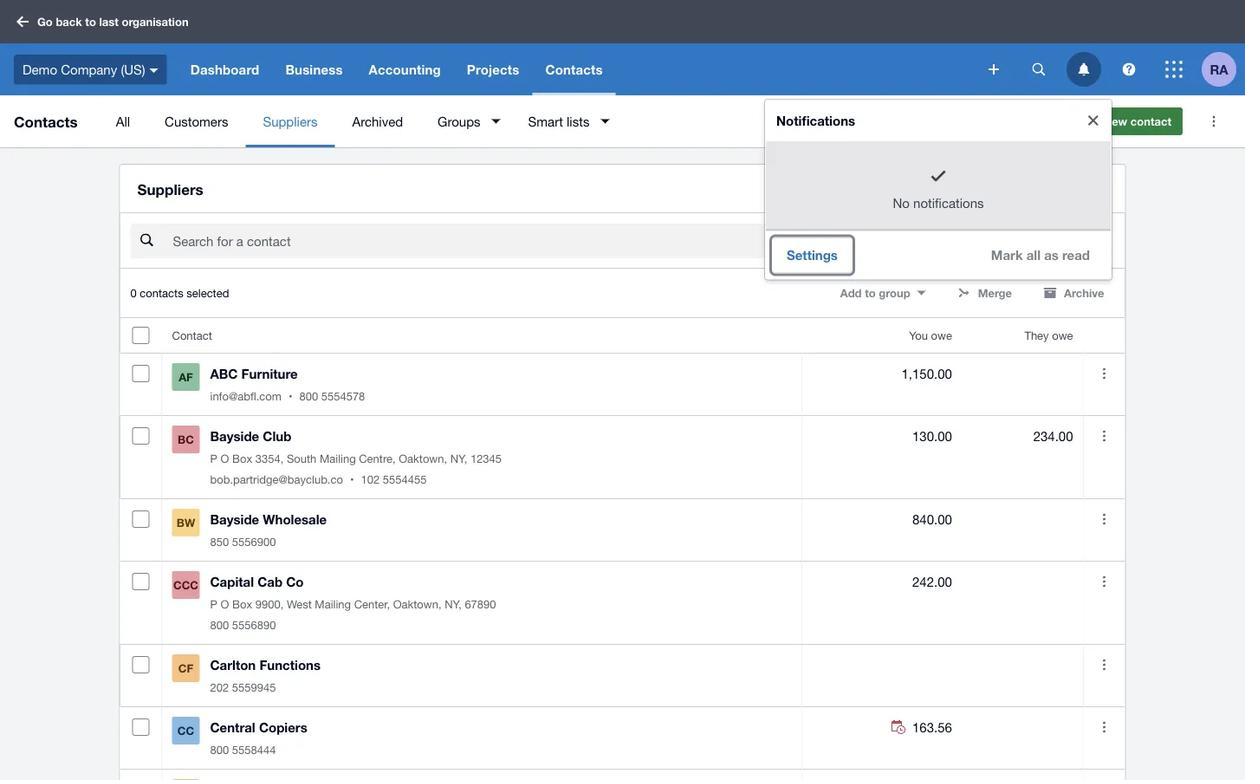 Task type: locate. For each thing, give the bounding box(es) containing it.
more row options image for carlton functions
[[1103, 659, 1106, 671]]

1 owe from the left
[[931, 329, 953, 342]]

1 vertical spatial bayside
[[210, 512, 259, 527]]

1 vertical spatial ny,
[[445, 597, 462, 611]]

1 vertical spatial mailing
[[315, 597, 351, 611]]

svg image inside go back to last organisation link
[[16, 16, 29, 27]]

more row options image
[[1103, 368, 1106, 379], [1103, 514, 1106, 525], [1103, 576, 1106, 587], [1103, 659, 1106, 671], [1103, 722, 1106, 733]]

owe right you
[[931, 329, 953, 342]]

svg image
[[1166, 61, 1183, 78]]

dashboard
[[190, 62, 260, 77]]

mailing inside the bayside club p o box 3354, south mailing centre, oaktown, ny, 12345 bob.partridge@bayclub.co • 102 5554455
[[320, 452, 356, 465]]

more row options image for central copiers
[[1103, 722, 1106, 733]]

6 more row options button from the top
[[1087, 710, 1122, 745]]

1 vertical spatial suppliers
[[137, 180, 203, 198]]

• left 102
[[350, 473, 354, 486]]

selected
[[187, 286, 229, 300]]

suppliers down customers button
[[137, 180, 203, 198]]

•
[[289, 389, 293, 403], [350, 473, 354, 486]]

2 more row options button from the top
[[1087, 419, 1122, 454]]

co
[[286, 574, 304, 590]]

0 vertical spatial 800
[[299, 389, 318, 403]]

0 vertical spatial bayside
[[210, 428, 259, 444]]

1 more row options image from the top
[[1103, 368, 1106, 379]]

suppliers inside suppliers button
[[263, 114, 318, 129]]

5 more row options image from the top
[[1103, 722, 1106, 733]]

svg image
[[16, 16, 29, 27], [1033, 63, 1046, 76], [1079, 63, 1090, 76], [1123, 63, 1136, 76], [989, 64, 999, 75], [150, 68, 158, 73]]

abc
[[210, 366, 238, 382]]

to left last
[[85, 15, 96, 28]]

no notifications
[[893, 195, 984, 211]]

p left the 3354,
[[210, 452, 218, 465]]

bayside for bayside wholesale
[[210, 512, 259, 527]]

bayside up 850
[[210, 512, 259, 527]]

1 vertical spatial 800
[[210, 618, 229, 632]]

0 horizontal spatial suppliers
[[137, 180, 203, 198]]

owe for they owe
[[1052, 329, 1074, 342]]

0 vertical spatial ny,
[[450, 452, 467, 465]]

p inside the bayside club p o box 3354, south mailing centre, oaktown, ny, 12345 bob.partridge@bayclub.co • 102 5554455
[[210, 452, 218, 465]]

contact list table element
[[120, 318, 1126, 780]]

more row options image
[[1103, 431, 1106, 442]]

2 owe from the left
[[1052, 329, 1074, 342]]

Search for a contact field
[[171, 225, 1027, 258]]

smart
[[528, 114, 563, 129]]

cc
[[178, 724, 194, 737]]

130.00 link
[[913, 426, 953, 447]]

3 more row options image from the top
[[1103, 576, 1106, 587]]

800 inside 'central copiers 800 5558444'
[[210, 743, 229, 756]]

0 horizontal spatial to
[[85, 15, 96, 28]]

1 horizontal spatial •
[[350, 473, 354, 486]]

800 inside capital cab co p o box 9900, west mailing center, oaktown, ny, 67890 800 5556890
[[210, 618, 229, 632]]

1 horizontal spatial contacts
[[546, 62, 603, 77]]

800 left 5554578 in the left of the page
[[299, 389, 318, 403]]

archive button
[[1033, 279, 1115, 307]]

new
[[1104, 114, 1128, 128]]

1 vertical spatial to
[[865, 286, 876, 300]]

1 horizontal spatial suppliers
[[263, 114, 318, 129]]

bayside inside the bayside club p o box 3354, south mailing centre, oaktown, ny, 12345 bob.partridge@bayclub.co • 102 5554455
[[210, 428, 259, 444]]

banner containing dashboard
[[0, 0, 1246, 280]]

to right add
[[865, 286, 876, 300]]

0 horizontal spatial owe
[[931, 329, 953, 342]]

read
[[1063, 247, 1090, 263]]

notifications
[[914, 195, 984, 211]]

contacts
[[140, 286, 183, 300]]

add
[[841, 286, 862, 300]]

owe right they
[[1052, 329, 1074, 342]]

no
[[893, 195, 910, 211]]

0 contacts selected
[[130, 286, 229, 300]]

bayside
[[210, 428, 259, 444], [210, 512, 259, 527]]

• inside abc furniture info@abfl.com • 800 5554578
[[289, 389, 293, 403]]

0 vertical spatial suppliers
[[263, 114, 318, 129]]

bayside up the 3354,
[[210, 428, 259, 444]]

5554578
[[321, 389, 365, 403]]

1 more row options button from the top
[[1087, 356, 1122, 391]]

furniture
[[242, 366, 298, 382]]

0 vertical spatial box
[[232, 452, 252, 465]]

1 vertical spatial box
[[232, 597, 252, 611]]

contacts up lists
[[546, 62, 603, 77]]

p inside capital cab co p o box 9900, west mailing center, oaktown, ny, 67890 800 5556890
[[210, 597, 218, 611]]

1 horizontal spatial to
[[865, 286, 876, 300]]

central copiers 800 5558444
[[210, 720, 307, 756]]

all
[[1027, 247, 1041, 263]]

menu
[[99, 95, 1079, 147]]

3 more row options button from the top
[[1087, 502, 1122, 537]]

name button
[[1037, 224, 1115, 258]]

demo company (us)
[[23, 62, 145, 77]]

functions
[[260, 657, 321, 673]]

1 horizontal spatial owe
[[1052, 329, 1074, 342]]

o
[[221, 452, 229, 465], [221, 597, 229, 611]]

company
[[61, 62, 117, 77]]

130.00
[[913, 428, 953, 444]]

cf
[[178, 662, 193, 675]]

102
[[361, 473, 380, 486]]

contact
[[1131, 114, 1172, 128]]

ny, left 12345
[[450, 452, 467, 465]]

go back to last organisation
[[37, 15, 189, 28]]

to inside add to group popup button
[[865, 286, 876, 300]]

1 p from the top
[[210, 452, 218, 465]]

1 bayside from the top
[[210, 428, 259, 444]]

0 horizontal spatial contacts
[[14, 113, 78, 130]]

163.56 link
[[892, 717, 953, 738]]

owe
[[931, 329, 953, 342], [1052, 329, 1074, 342]]

last
[[99, 15, 119, 28]]

box inside capital cab co p o box 9900, west mailing center, oaktown, ny, 67890 800 5556890
[[232, 597, 252, 611]]

all button
[[99, 95, 147, 147]]

o down capital
[[221, 597, 229, 611]]

1 vertical spatial contacts
[[14, 113, 78, 130]]

contacts down 'demo'
[[14, 113, 78, 130]]

cab
[[258, 574, 283, 590]]

2 vertical spatial 800
[[210, 743, 229, 756]]

bayside wholesale 850 5556900
[[210, 512, 327, 548]]

to
[[85, 15, 96, 28], [865, 286, 876, 300]]

ny, left 67890
[[445, 597, 462, 611]]

o inside capital cab co p o box 9900, west mailing center, oaktown, ny, 67890 800 5556890
[[221, 597, 229, 611]]

wholesale
[[263, 512, 327, 527]]

demo
[[23, 62, 57, 77]]

800 down central
[[210, 743, 229, 756]]

800
[[299, 389, 318, 403], [210, 618, 229, 632], [210, 743, 229, 756]]

contacts button
[[533, 43, 616, 95]]

• down furniture
[[289, 389, 293, 403]]

9900,
[[255, 597, 284, 611]]

2 o from the top
[[221, 597, 229, 611]]

1 vertical spatial •
[[350, 473, 354, 486]]

box
[[232, 452, 252, 465], [232, 597, 252, 611]]

mailing inside capital cab co p o box 9900, west mailing center, oaktown, ny, 67890 800 5556890
[[315, 597, 351, 611]]

0 vertical spatial contacts
[[546, 62, 603, 77]]

svg image inside demo company (us) popup button
[[150, 68, 158, 73]]

800 left 5556890
[[210, 618, 229, 632]]

234.00
[[1034, 428, 1074, 444]]

back
[[56, 15, 82, 28]]

more row options button
[[1087, 356, 1122, 391], [1087, 419, 1122, 454], [1087, 502, 1122, 537], [1087, 564, 1122, 599], [1087, 648, 1122, 682], [1087, 710, 1122, 745]]

2 box from the top
[[232, 597, 252, 611]]

customers
[[165, 114, 228, 129]]

organisation
[[122, 15, 189, 28]]

1 vertical spatial p
[[210, 597, 218, 611]]

mark all as read button
[[978, 238, 1104, 273]]

ny,
[[450, 452, 467, 465], [445, 597, 462, 611]]

3354,
[[255, 452, 284, 465]]

archived button
[[335, 95, 420, 147]]

mailing right south
[[320, 452, 356, 465]]

1 o from the top
[[221, 452, 229, 465]]

0 vertical spatial p
[[210, 452, 218, 465]]

5558444
[[232, 743, 276, 756]]

more row options image for abc furniture
[[1103, 368, 1106, 379]]

0 vertical spatial to
[[85, 15, 96, 28]]

242.00 link
[[913, 571, 953, 592]]

center,
[[354, 597, 390, 611]]

5 more row options button from the top
[[1087, 648, 1122, 682]]

carlton
[[210, 657, 256, 673]]

4 more row options button from the top
[[1087, 564, 1122, 599]]

0 vertical spatial •
[[289, 389, 293, 403]]

163.56
[[913, 720, 953, 735]]

bayside for bayside club
[[210, 428, 259, 444]]

p down capital
[[210, 597, 218, 611]]

0 horizontal spatial •
[[289, 389, 293, 403]]

0 vertical spatial oaktown,
[[399, 452, 447, 465]]

1 vertical spatial o
[[221, 597, 229, 611]]

4 more row options image from the top
[[1103, 659, 1106, 671]]

2 more row options image from the top
[[1103, 514, 1106, 525]]

oaktown, up 5554455
[[399, 452, 447, 465]]

group
[[879, 286, 911, 300]]

suppliers down business dropdown button
[[263, 114, 318, 129]]

0 vertical spatial o
[[221, 452, 229, 465]]

oaktown, right center,
[[393, 597, 442, 611]]

1 box from the top
[[232, 452, 252, 465]]

1,150.00
[[902, 366, 953, 381]]

af
[[179, 370, 193, 384]]

0 vertical spatial mailing
[[320, 452, 356, 465]]

o left the 3354,
[[221, 452, 229, 465]]

all
[[116, 114, 130, 129]]

oaktown,
[[399, 452, 447, 465], [393, 597, 442, 611]]

bayside club p o box 3354, south mailing centre, oaktown, ny, 12345 bob.partridge@bayclub.co • 102 5554455
[[210, 428, 502, 486]]

group
[[765, 100, 1112, 280]]

business
[[286, 62, 343, 77]]

bayside inside bayside wholesale 850 5556900
[[210, 512, 259, 527]]

go
[[37, 15, 53, 28]]

navigation
[[177, 43, 977, 95]]

banner
[[0, 0, 1246, 280]]

mailing right west
[[315, 597, 351, 611]]

2 p from the top
[[210, 597, 218, 611]]

2 bayside from the top
[[210, 512, 259, 527]]

box left the 3354,
[[232, 452, 252, 465]]

1 vertical spatial oaktown,
[[393, 597, 442, 611]]

5554455
[[383, 473, 427, 486]]

5559945
[[232, 681, 276, 694]]

box up 5556890
[[232, 597, 252, 611]]



Task type: vqa. For each thing, say whether or not it's contained in the screenshot.
'Not' in the left of the page
no



Task type: describe. For each thing, give the bounding box(es) containing it.
copiers
[[259, 720, 307, 735]]

merge
[[978, 286, 1012, 300]]

projects
[[467, 62, 520, 77]]

800 inside abc furniture info@abfl.com • 800 5554578
[[299, 389, 318, 403]]

ra button
[[1202, 43, 1246, 95]]

more row options button for bayside wholesale
[[1087, 502, 1122, 537]]

bob.partridge@bayclub.co
[[210, 473, 343, 486]]

settings button
[[773, 238, 852, 273]]

to inside go back to last organisation link
[[85, 15, 96, 28]]

more row options button for capital cab co
[[1087, 564, 1122, 599]]

mark
[[991, 247, 1023, 263]]

merge button
[[947, 279, 1023, 307]]

smart lists button
[[511, 95, 620, 147]]

go back to last organisation link
[[10, 6, 199, 37]]

more row options button for central copiers
[[1087, 710, 1122, 745]]

bw
[[177, 516, 195, 529]]

abc furniture info@abfl.com • 800 5554578
[[210, 366, 365, 403]]

club
[[263, 428, 292, 444]]

more row options button for bayside club
[[1087, 419, 1122, 454]]

ny, inside capital cab co p o box 9900, west mailing center, oaktown, ny, 67890 800 5556890
[[445, 597, 462, 611]]

name
[[1065, 233, 1101, 249]]

bc
[[178, 433, 194, 446]]

oaktown, inside capital cab co p o box 9900, west mailing center, oaktown, ny, 67890 800 5556890
[[393, 597, 442, 611]]

you
[[910, 329, 928, 342]]

more row options image for capital cab co
[[1103, 576, 1106, 587]]

owe for you owe
[[931, 329, 953, 342]]

ny, inside the bayside club p o box 3354, south mailing centre, oaktown, ny, 12345 bob.partridge@bayclub.co • 102 5554455
[[450, 452, 467, 465]]

groups button
[[420, 95, 511, 147]]

central
[[210, 720, 255, 735]]

accounting
[[369, 62, 441, 77]]

carlton functions 202 5559945
[[210, 657, 321, 694]]

5556890
[[232, 618, 276, 632]]

5556900
[[232, 535, 276, 548]]

smart lists
[[528, 114, 590, 129]]

archived
[[352, 114, 403, 129]]

840.00 link
[[913, 509, 953, 530]]

accounting button
[[356, 43, 454, 95]]

oaktown, inside the bayside club p o box 3354, south mailing centre, oaktown, ny, 12345 bob.partridge@bayclub.co • 102 5554455
[[399, 452, 447, 465]]

business button
[[273, 43, 356, 95]]

they
[[1025, 329, 1049, 342]]

242.00
[[913, 574, 953, 589]]

234.00 link
[[1034, 426, 1074, 447]]

ra
[[1210, 62, 1229, 77]]

new contact button
[[1093, 107, 1183, 135]]

67890
[[465, 597, 496, 611]]

demo company (us) button
[[0, 43, 177, 95]]

o inside the bayside club p o box 3354, south mailing centre, oaktown, ny, 12345 bob.partridge@bayclub.co • 102 5554455
[[221, 452, 229, 465]]

contact
[[172, 329, 212, 342]]

projects button
[[454, 43, 533, 95]]

you owe
[[910, 329, 953, 342]]

more row options button for carlton functions
[[1087, 648, 1122, 682]]

more row options image for bayside wholesale
[[1103, 514, 1106, 525]]

dashboard link
[[177, 43, 273, 95]]

lists
[[567, 114, 590, 129]]

(us)
[[121, 62, 145, 77]]

group containing notifications
[[765, 100, 1112, 280]]

as
[[1045, 247, 1059, 263]]

add to group button
[[830, 279, 937, 307]]

navigation containing dashboard
[[177, 43, 977, 95]]

1,150.00 link
[[902, 363, 953, 384]]

0
[[130, 286, 137, 300]]

• inside the bayside club p o box 3354, south mailing centre, oaktown, ny, 12345 bob.partridge@bayclub.co • 102 5554455
[[350, 473, 354, 486]]

new contact
[[1104, 114, 1172, 128]]

south
[[287, 452, 317, 465]]

12345
[[471, 452, 502, 465]]

they owe
[[1025, 329, 1074, 342]]

ccc
[[173, 578, 198, 592]]

mark all as read
[[991, 247, 1090, 263]]

more row options button for abc furniture
[[1087, 356, 1122, 391]]

customers button
[[147, 95, 246, 147]]

actions menu image
[[1197, 104, 1232, 139]]

archive
[[1064, 286, 1105, 300]]

capital
[[210, 574, 254, 590]]

west
[[287, 597, 312, 611]]

menu containing all
[[99, 95, 1079, 147]]

box inside the bayside club p o box 3354, south mailing centre, oaktown, ny, 12345 bob.partridge@bayclub.co • 102 5554455
[[232, 452, 252, 465]]

202
[[210, 681, 229, 694]]

add to group
[[841, 286, 911, 300]]

centre,
[[359, 452, 396, 465]]

notifications
[[777, 113, 856, 128]]

suppliers button
[[246, 95, 335, 147]]

850
[[210, 535, 229, 548]]

contacts inside popup button
[[546, 62, 603, 77]]

capital cab co p o box 9900, west mailing center, oaktown, ny, 67890 800 5556890
[[210, 574, 496, 632]]



